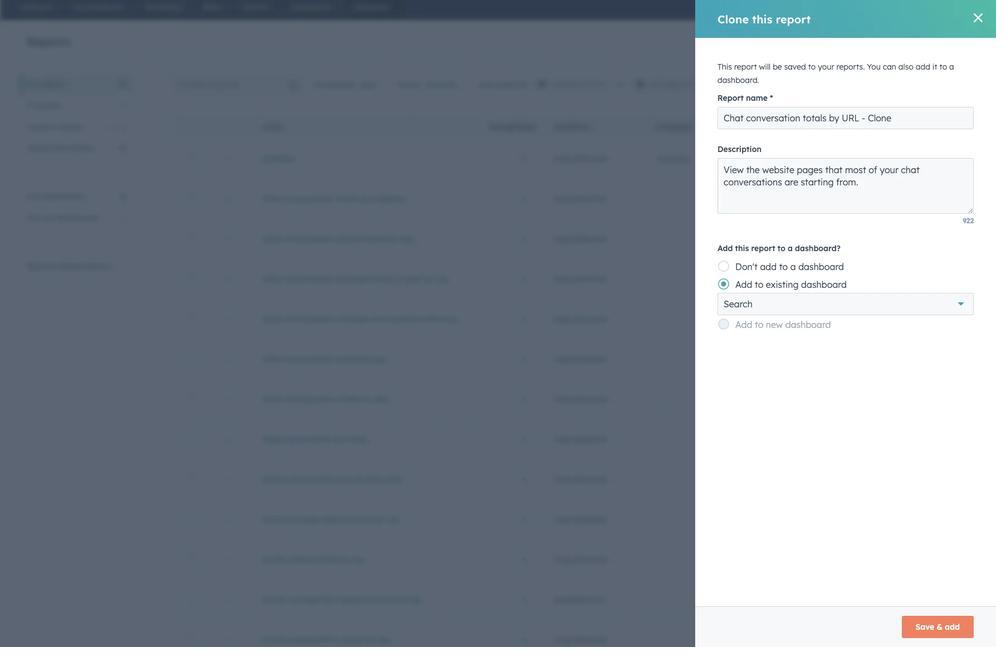 Task type: locate. For each thing, give the bounding box(es) containing it.
2 vertical spatial 2023
[[908, 625, 925, 635]]

press to sort. element inside owned by button
[[594, 123, 598, 132]]

1 vertical spatial 24,
[[895, 304, 906, 314]]

1 vertical spatial add
[[760, 261, 777, 272]]

url
[[373, 394, 389, 404]]

1 button for email average first response time by rep
[[522, 595, 527, 605]]

last left viewed
[[760, 123, 777, 132]]

1 button for chat conversation totals by url
[[522, 394, 527, 404]]

restore deleted reports
[[27, 261, 113, 271]]

0 vertical spatial 24,
[[895, 143, 906, 153]]

conversation up chat conversation closed totals by rep at the left
[[284, 194, 334, 204]]

1 add this report to a dashboard? element from the top
[[718, 257, 974, 333]]

2 vertical spatial 24,
[[895, 625, 906, 635]]

first down chat conversation average time to close by rep 'button'
[[371, 314, 387, 324]]

create report
[[918, 37, 960, 46]]

22
[[118, 79, 127, 89], [118, 143, 127, 153]]

oct inside oct 24, 2023 4:36 pm
[[879, 304, 892, 314]]

1 horizontal spatial press to sort. image
[[696, 123, 700, 130]]

0 vertical spatial 22
[[118, 79, 127, 89]]

press to sort. image inside assigned 'button'
[[696, 123, 700, 130]]

2023 inside oct 24, 2023 4:36 pm
[[908, 304, 925, 314]]

2 vertical spatial a
[[791, 261, 796, 272]]

Search reports search field
[[172, 74, 307, 96]]

conversation up open email totals by inbox
[[284, 394, 334, 404]]

greg inside the - greg robinson
[[879, 285, 895, 293]]

1 horizontal spatial close
[[401, 274, 421, 284]]

add inside button
[[945, 622, 960, 632]]

average down chat conversation closed totals by rep button
[[337, 274, 369, 284]]

0 vertical spatial add
[[916, 62, 931, 72]]

press to sort. element inside assigned 'button'
[[696, 123, 700, 132]]

7 1 button from the top
[[522, 434, 527, 444]]

dashboard:
[[314, 80, 356, 90]]

greg for chat conversation average time to close by rep
[[553, 274, 571, 284]]

1 -- from the top
[[657, 314, 663, 324]]

conversation for chat conversation closed totals by rep
[[284, 234, 334, 244]]

robinson for delivery
[[573, 154, 607, 164]]

oct left save
[[879, 625, 892, 635]]

this for add
[[735, 244, 749, 254]]

owned by button
[[540, 114, 643, 138]]

1 vertical spatial first
[[322, 595, 338, 605]]

press to sort. element inside last viewed button
[[810, 123, 815, 132]]

my
[[27, 79, 38, 89]]

2 -- from the top
[[657, 354, 663, 364]]

reports right the 'my' on the top left of the page
[[40, 79, 66, 89]]

1 pm from the top
[[879, 153, 891, 163]]

2 oct from the top
[[879, 304, 892, 314]]

add this report to a dashboard? element containing add to existing dashboard
[[718, 275, 974, 315]]

2 vertical spatial add
[[736, 319, 752, 330]]

2 horizontal spatial add
[[945, 622, 960, 632]]

chat conversation closed totals by rep
[[263, 234, 413, 244]]

oct 24, 2023 4:36 pm
[[879, 304, 943, 324]]

3 email from the top
[[263, 555, 285, 565]]

2023 for 4:36
[[908, 304, 925, 314]]

3 2023 from the top
[[908, 625, 925, 635]]

you
[[867, 62, 881, 72]]

conversation down 'chat conversation totals by chatflow'
[[284, 234, 334, 244]]

0 vertical spatial add
[[718, 244, 733, 254]]

to right mm/dd/yyyy text field
[[618, 80, 625, 90]]

totals left url
[[337, 394, 359, 404]]

0 vertical spatial closed
[[337, 234, 361, 244]]

add this report to a dashboard? element containing don't add to a dashboard
[[718, 257, 974, 333]]

24, inside oct 24, 2023 4:35 pm
[[895, 625, 906, 635]]

8 1 button from the top
[[522, 474, 527, 485]]

2 vertical spatial --
[[657, 394, 663, 404]]

greg robinson for chat conversation totals by url
[[553, 394, 607, 404]]

1 press to sort. element from the left
[[286, 123, 290, 132]]

last for last updated
[[879, 123, 896, 132]]

closed up chat conversation average time to close by rep
[[337, 234, 361, 244]]

library
[[71, 143, 95, 153]]

1 button
[[522, 194, 527, 204], [522, 234, 527, 244], [522, 274, 527, 284], [522, 314, 527, 324], [522, 354, 527, 364], [522, 394, 527, 404], [522, 434, 527, 444], [522, 474, 527, 485], [522, 515, 527, 525], [522, 555, 527, 565], [522, 595, 527, 605], [522, 635, 527, 645]]

1 horizontal spatial closed
[[337, 234, 361, 244]]

1 button for email conversation totals by rep
[[522, 635, 527, 645]]

0 horizontal spatial first
[[322, 595, 338, 605]]

this report will be saved to your reports. you can also add it to a dashboard.
[[718, 62, 954, 85]]

2023 for 4:35
[[908, 625, 925, 635]]

2 horizontal spatial press to sort. image
[[810, 123, 815, 130]]

0 vertical spatial oct
[[879, 143, 892, 153]]

0
[[122, 100, 127, 110], [122, 121, 127, 132], [522, 154, 527, 164]]

3 -- from the top
[[657, 394, 663, 404]]

oct for oct 24, 2023 4:35 pm
[[879, 625, 892, 635]]

pm
[[879, 153, 891, 163], [879, 314, 891, 324], [879, 635, 891, 645]]

delivery button
[[263, 154, 462, 164]]

add
[[718, 244, 733, 254], [736, 279, 752, 290], [736, 319, 752, 330]]

pm inside the oct 24, 2023 4:49 pm greg robinson
[[879, 153, 891, 163]]

oct left 4:36
[[879, 304, 892, 314]]

add right &
[[945, 622, 960, 632]]

1 vertical spatial this
[[735, 244, 749, 254]]

by
[[582, 123, 591, 132], [361, 194, 371, 204], [388, 234, 398, 244], [423, 274, 433, 284], [446, 314, 456, 324], [361, 354, 371, 364], [361, 394, 371, 404], [335, 434, 344, 444], [374, 515, 384, 525], [339, 555, 349, 565], [397, 595, 407, 605], [365, 635, 374, 645]]

4 email from the top
[[263, 595, 285, 605]]

press to sort. element right name
[[286, 123, 290, 132]]

1 2023 from the top
[[908, 143, 925, 153]]

owner:
[[397, 80, 423, 90]]

dashboards right the on
[[54, 213, 99, 223]]

last viewed
[[760, 123, 807, 132]]

name
[[263, 123, 283, 132]]

chat for chat conversation totals by rep
[[263, 354, 281, 364]]

2 22 from the top
[[118, 143, 127, 153]]

chat for chat conversation totals by chatflow
[[263, 194, 281, 204]]

chat conversation totals by rep
[[263, 354, 386, 364]]

2023 inside oct 24, 2023 4:35 pm
[[908, 625, 925, 635]]

totals left over
[[340, 474, 362, 485]]

pm left 4:35
[[879, 635, 891, 645]]

conversation for email conversation totals by rep
[[287, 635, 338, 645]]

dashboard down the dashboard? in the right of the page
[[799, 261, 844, 272]]

3 chat from the top
[[263, 274, 281, 284]]

to left new at the right
[[755, 319, 764, 330]]

chat for chat conversation closed totals by rep
[[263, 234, 281, 244]]

1 chat from the top
[[263, 194, 281, 204]]

new
[[766, 319, 783, 330]]

1 oct from the top
[[879, 143, 892, 153]]

email
[[286, 434, 308, 444]]

can
[[883, 62, 897, 72]]

conversation down chat conversation closed totals by rep at the left
[[284, 274, 334, 284]]

a
[[950, 62, 954, 72], [788, 244, 793, 254], [791, 261, 796, 272]]

totals up chat conversation totals by url button
[[337, 354, 359, 364]]

save & add
[[916, 622, 960, 632]]

3 1 button from the top
[[522, 274, 527, 284]]

0 vertical spatial close
[[401, 274, 421, 284]]

11 1 button from the top
[[522, 595, 527, 605]]

5 chat from the top
[[263, 354, 281, 364]]

search button
[[967, 0, 986, 16]]

last updated button
[[866, 114, 969, 138]]

add this report to a dashboard? element
[[718, 257, 974, 333], [718, 275, 974, 315]]

clone this report
[[718, 12, 811, 26]]

3 pm from the top
[[879, 635, 891, 645]]

report up saved
[[776, 12, 811, 26]]

0 vertical spatial pm
[[879, 153, 891, 163]]

press to sort. image right viewed
[[810, 123, 815, 130]]

1 vertical spatial dashboard
[[801, 279, 847, 290]]

dashboard up search popup button
[[801, 279, 847, 290]]

robinson for email conversation totals by rep
[[573, 635, 607, 645]]

2 vertical spatial pm
[[879, 635, 891, 645]]

greg for chat conversation totals by chatflow
[[553, 194, 571, 204]]

greg for email closed totals by rep
[[553, 555, 571, 565]]

press to sort. element right owned by
[[594, 123, 598, 132]]

6 1 button from the top
[[522, 394, 527, 404]]

2023 left 4:35
[[908, 625, 925, 635]]

1 for email average time to close by rep
[[522, 515, 527, 525]]

press to sort. element for owned by
[[594, 123, 598, 132]]

totals for chat conversation totals by rep
[[337, 354, 359, 364]]

greg for chat conversation average first response time by rep
[[553, 314, 571, 324]]

greg robinson for delivery
[[553, 154, 607, 164]]

add for add to new dashboard
[[736, 319, 752, 330]]

4 1 button from the top
[[522, 314, 527, 324]]

last left updated
[[879, 123, 896, 132]]

1 24, from the top
[[895, 143, 906, 153]]

1 horizontal spatial first
[[371, 314, 387, 324]]

0 horizontal spatial press to sort. image
[[594, 123, 598, 130]]

-- for chat conversation totals by rep
[[657, 354, 663, 364]]

1 email from the top
[[263, 474, 285, 485]]

will
[[759, 62, 771, 72]]

2 press to sort. image from the left
[[696, 123, 700, 130]]

1 horizontal spatial last
[[760, 123, 777, 132]]

1 horizontal spatial this
[[752, 12, 773, 26]]

chat conversation closed totals by rep button
[[263, 234, 462, 244]]

report up dashboard.
[[734, 62, 757, 72]]

reports right deleted
[[86, 261, 113, 271]]

reports banner
[[27, 30, 970, 51]]

press to sort. element right viewed
[[810, 123, 815, 132]]

to down don't
[[755, 279, 764, 290]]

add down "add this report to a dashboard?"
[[760, 261, 777, 272]]

1 1 button from the top
[[522, 194, 527, 204]]

restore deleted reports button
[[20, 256, 134, 277]]

chat conversation totals by rep button
[[263, 354, 462, 364]]

24, left save
[[895, 625, 906, 635]]

add to new dashboard
[[736, 319, 831, 330]]

a up add to existing dashboard
[[791, 261, 796, 272]]

totals for email conversation totals by rep
[[340, 635, 362, 645]]

don't
[[736, 261, 758, 272]]

4 press to sort. element from the left
[[810, 123, 815, 132]]

1 for email conversation totals by rep
[[522, 635, 527, 645]]

2 24, from the top
[[895, 304, 906, 314]]

last updated:
[[477, 80, 528, 90]]

descending sort. press to sort ascending. element
[[933, 123, 938, 132]]

first
[[371, 314, 387, 324], [322, 595, 338, 605]]

add for add to existing dashboard
[[736, 279, 752, 290]]

oct 24, 2023 4:49 pm greg robinson
[[879, 143, 943, 173]]

1 for email conversation totals over time
[[522, 474, 527, 485]]

email average time to close by rep
[[263, 515, 399, 525]]

6 chat from the top
[[263, 394, 281, 404]]

2 email from the top
[[263, 515, 285, 525]]

1 press to sort. image from the left
[[594, 123, 598, 130]]

greg for email conversation totals by rep
[[553, 635, 571, 645]]

2023 left 4:49
[[908, 143, 925, 153]]

1 vertical spatial oct
[[879, 304, 892, 314]]

0 vertical spatial response
[[389, 314, 424, 324]]

0 vertical spatial first
[[371, 314, 387, 324]]

dashboard for add to new dashboard
[[786, 319, 831, 330]]

totals right "email"
[[310, 434, 332, 444]]

0 vertical spatial --
[[657, 314, 663, 324]]

oct down last updated
[[879, 143, 892, 153]]

3 press to sort. element from the left
[[696, 123, 700, 132]]

this
[[752, 12, 773, 26], [735, 244, 749, 254]]

last left the updated:
[[477, 80, 493, 90]]

conversation up 'chat conversation totals by url'
[[284, 354, 334, 364]]

3 press to sort. image from the left
[[810, 123, 815, 130]]

pm for oct 24, 2023 4:36 pm
[[879, 314, 891, 324]]

1 vertical spatial closed
[[287, 555, 312, 565]]

1 vertical spatial pm
[[879, 314, 891, 324]]

press to sort. image inside last viewed button
[[810, 123, 815, 130]]

add
[[916, 62, 931, 72], [760, 261, 777, 272], [945, 622, 960, 632]]

assigned
[[657, 123, 693, 132]]

average up the email closed totals by rep
[[287, 515, 319, 525]]

5 email from the top
[[263, 635, 285, 645]]

1 horizontal spatial add
[[916, 62, 931, 72]]

this for clone
[[752, 12, 773, 26]]

this right clone
[[752, 12, 773, 26]]

1 vertical spatial a
[[788, 244, 793, 254]]

reports
[[40, 79, 66, 89], [57, 122, 84, 132], [86, 261, 113, 271]]

0 vertical spatial reports
[[40, 79, 66, 89]]

1 22 from the top
[[118, 79, 127, 89]]

chat
[[263, 194, 281, 204], [263, 234, 281, 244], [263, 274, 281, 284], [263, 314, 281, 324], [263, 354, 281, 364], [263, 394, 281, 404]]

greg for chat conversation totals by url
[[553, 394, 571, 404]]

9 1 button from the top
[[522, 515, 527, 525]]

Description text field
[[718, 158, 974, 214]]

0 horizontal spatial this
[[735, 244, 749, 254]]

MM/DD/YYYY text field
[[631, 78, 711, 92]]

0 vertical spatial 2023
[[908, 143, 925, 153]]

0 vertical spatial a
[[950, 62, 954, 72]]

be
[[773, 62, 782, 72]]

conversation for chat conversation average time to close by rep
[[284, 274, 334, 284]]

1 button for email closed totals by rep
[[522, 555, 527, 565]]

0 vertical spatial this
[[752, 12, 773, 26]]

a up don't add to a dashboard on the right top
[[788, 244, 793, 254]]

2 vertical spatial dashboard
[[786, 319, 831, 330]]

press to sort. image inside owned by button
[[594, 123, 598, 130]]

2 press to sort. element from the left
[[594, 123, 598, 132]]

24, down last updated
[[895, 143, 906, 153]]

add left it
[[916, 62, 931, 72]]

2023 inside the oct 24, 2023 4:49 pm greg robinson
[[908, 143, 925, 153]]

totals up chat conversation closed totals by rep at the left
[[337, 194, 359, 204]]

pm inside oct 24, 2023 4:35 pm
[[879, 635, 891, 645]]

24, for oct 24, 2023 4:49 pm greg robinson
[[895, 143, 906, 153]]

robinson inside the - greg robinson
[[897, 285, 926, 293]]

2 vertical spatial reports
[[86, 261, 113, 271]]

2 horizontal spatial last
[[879, 123, 896, 132]]

press to sort. element right assigned
[[696, 123, 700, 132]]

robinson for chat conversation totals by url
[[573, 394, 607, 404]]

conversation down open email totals by inbox
[[287, 474, 338, 485]]

3 24, from the top
[[895, 625, 906, 635]]

1 button for open email totals by inbox
[[522, 434, 527, 444]]

oct inside the oct 24, 2023 4:49 pm greg robinson
[[879, 143, 892, 153]]

from
[[52, 143, 69, 153]]

2 1 button from the top
[[522, 234, 527, 244]]

0 horizontal spatial close
[[352, 515, 372, 525]]

--
[[657, 314, 663, 324], [657, 354, 663, 364], [657, 394, 663, 404]]

2 chat from the top
[[263, 234, 281, 244]]

- inside the - greg robinson
[[760, 274, 763, 284]]

24, inside the oct 24, 2023 4:49 pm greg robinson
[[895, 143, 906, 153]]

email average time to close by rep button
[[263, 515, 462, 525]]

email conversation totals by rep button
[[263, 635, 462, 645]]

email average first response time by rep
[[263, 595, 422, 605]]

conversation
[[284, 194, 334, 204], [284, 234, 334, 244], [284, 274, 334, 284], [284, 314, 334, 324], [284, 354, 334, 364], [284, 394, 334, 404], [287, 474, 338, 485], [287, 635, 338, 645]]

pm inside oct 24, 2023 4:36 pm
[[879, 314, 891, 324]]

1 vertical spatial reports
[[57, 122, 84, 132]]

robinson for open email totals by inbox
[[573, 434, 607, 444]]

greg for chat conversation closed totals by rep
[[553, 234, 571, 244]]

press to sort. image right owned by
[[594, 123, 598, 130]]

2 vertical spatial oct
[[879, 625, 892, 635]]

1 vertical spatial add
[[736, 279, 752, 290]]

conversation for chat conversation totals by rep
[[284, 354, 334, 364]]

24, for oct 24, 2023 4:36 pm
[[895, 304, 906, 314]]

2 vertical spatial add
[[945, 622, 960, 632]]

over
[[365, 474, 382, 485]]

don't add to a dashboard
[[736, 261, 844, 272]]

-- for chat conversation average first response time by rep
[[657, 314, 663, 324]]

2 pm from the top
[[879, 314, 891, 324]]

report
[[776, 12, 811, 26], [941, 37, 960, 46], [734, 62, 757, 72], [751, 244, 775, 254]]

dashboard right new at the right
[[786, 319, 831, 330]]

12 1 button from the top
[[522, 635, 527, 645]]

chat conversation average time to close by rep
[[263, 274, 448, 284]]

reports up "saved from library"
[[57, 122, 84, 132]]

21
[[119, 192, 127, 202]]

0 horizontal spatial last
[[477, 80, 493, 90]]

greg for email average first response time by rep
[[553, 595, 571, 605]]

dashboards
[[489, 123, 536, 132], [40, 192, 84, 202], [54, 213, 99, 223]]

open email totals by inbox button
[[263, 434, 462, 444]]

1 vertical spatial 2023
[[908, 304, 925, 314]]

report right create
[[941, 37, 960, 46]]

oct 24, 2023 4:35 pm
[[879, 625, 943, 645]]

greg robinson for email closed totals by rep
[[553, 555, 607, 565]]

last
[[477, 80, 493, 90], [760, 123, 777, 132], [879, 123, 896, 132]]

conversation up chat conversation totals by rep
[[284, 314, 334, 324]]

3 oct from the top
[[879, 625, 892, 635]]

2 add this report to a dashboard? element from the top
[[718, 275, 974, 315]]

1 vertical spatial close
[[352, 515, 372, 525]]

pm left 4:36
[[879, 314, 891, 324]]

dashboards down the updated:
[[489, 123, 536, 132]]

robinson for chat conversation average time to close by rep
[[573, 274, 607, 284]]

24, left 4:36
[[895, 304, 906, 314]]

press to sort. image
[[594, 123, 598, 130], [696, 123, 700, 130], [810, 123, 815, 130]]

press to sort. image
[[286, 123, 290, 130]]

Search HubSpot search field
[[840, 0, 976, 16]]

press to sort. image right assigned
[[696, 123, 700, 130]]

email for email average first response time by rep
[[263, 595, 285, 605]]

totals down email average first response time by rep
[[340, 635, 362, 645]]

conversation down email average first response time by rep
[[287, 635, 338, 645]]

4 chat from the top
[[263, 314, 281, 324]]

a right it
[[950, 62, 954, 72]]

to right it
[[940, 62, 947, 72]]

5 1 button from the top
[[522, 354, 527, 364]]

report up don't
[[751, 244, 775, 254]]

greg for chat conversation totals by rep
[[553, 354, 571, 364]]

greg
[[553, 154, 571, 164], [879, 164, 895, 173], [553, 194, 571, 204], [553, 234, 571, 244], [553, 274, 571, 284], [879, 285, 895, 293], [553, 314, 571, 324], [553, 354, 571, 364], [553, 394, 571, 404], [553, 434, 571, 444], [553, 474, 571, 485], [553, 515, 571, 525], [553, 555, 571, 565], [553, 595, 571, 605], [879, 606, 895, 614], [553, 635, 571, 645]]

2023 left 4:36
[[908, 304, 925, 314]]

oct inside oct 24, 2023 4:35 pm
[[879, 625, 892, 635]]

closed down email average time to close by rep
[[287, 555, 312, 565]]

press to sort. element
[[286, 123, 290, 132], [594, 123, 598, 132], [696, 123, 700, 132], [810, 123, 815, 132]]

email for email closed totals by rep
[[263, 555, 285, 565]]

create
[[918, 37, 939, 46]]

1 horizontal spatial response
[[389, 314, 424, 324]]

email for email average time to close by rep
[[263, 515, 285, 525]]

description
[[718, 144, 762, 154]]

rep
[[400, 234, 413, 244], [435, 274, 448, 284], [458, 314, 471, 324], [373, 354, 386, 364], [386, 515, 399, 525], [351, 555, 364, 565], [409, 595, 422, 605], [377, 635, 390, 645]]

anyone button
[[427, 77, 464, 93]]

1 vertical spatial 22
[[118, 143, 127, 153]]

dashboards up not on dashboards
[[40, 192, 84, 202]]

10 1 button from the top
[[522, 555, 527, 565]]

24, inside oct 24, 2023 4:36 pm
[[895, 304, 906, 314]]

press to sort. element inside name button
[[286, 123, 290, 132]]

1 vertical spatial --
[[657, 354, 663, 364]]

1 for chat conversation totals by rep
[[522, 354, 527, 364]]

greg for email conversation totals over time
[[553, 474, 571, 485]]

saved
[[784, 62, 806, 72]]

closed
[[337, 234, 361, 244], [287, 555, 312, 565]]

greg robinson for email conversation totals by rep
[[553, 635, 607, 645]]

2 2023 from the top
[[908, 304, 925, 314]]

0 horizontal spatial response
[[340, 595, 375, 605]]

greg robinson
[[553, 154, 607, 164], [553, 194, 607, 204], [553, 234, 607, 244], [553, 274, 607, 284], [553, 314, 607, 324], [553, 354, 607, 364], [553, 394, 607, 404], [553, 434, 607, 444], [553, 474, 607, 485], [553, 515, 607, 525], [553, 555, 607, 565], [553, 595, 607, 605], [879, 606, 926, 614], [553, 635, 607, 645]]

first up the email conversation totals by rep
[[322, 595, 338, 605]]

1 button for chat conversation closed totals by rep
[[522, 234, 527, 244]]

email conversation totals over time
[[263, 474, 402, 485]]

this up don't
[[735, 244, 749, 254]]

1 for open email totals by inbox
[[522, 434, 527, 444]]

1 vertical spatial dashboards
[[40, 192, 84, 202]]

on dashboards
[[27, 192, 84, 202]]

-
[[760, 154, 763, 164], [760, 274, 763, 284], [657, 314, 660, 324], [660, 314, 663, 324], [760, 314, 763, 324], [657, 354, 660, 364], [660, 354, 663, 364], [657, 394, 660, 404], [660, 394, 663, 404]]

greg for delivery
[[553, 154, 571, 164]]

totals up chat conversation average time to close by rep 'button'
[[364, 234, 386, 244]]

pm down last updated
[[879, 153, 891, 163]]

descending sort. press to sort ascending. image
[[933, 123, 938, 130]]

your
[[818, 62, 835, 72]]

totals down email average time to close by rep
[[314, 555, 337, 565]]



Task type: vqa. For each thing, say whether or not it's contained in the screenshot.
bottom --
yes



Task type: describe. For each thing, give the bounding box(es) containing it.
saved from library
[[27, 143, 95, 153]]

inbox
[[347, 434, 368, 444]]

greg robinson for chat conversation average time to close by rep
[[553, 274, 607, 284]]

a inside this report will be saved to your reports. you can also add it to a dashboard.
[[950, 62, 954, 72]]

1 for chat conversation totals by chatflow
[[522, 194, 527, 204]]

conversation for email conversation totals over time
[[287, 474, 338, 485]]

name
[[746, 93, 768, 103]]

robinson for email conversation totals over time
[[573, 474, 607, 485]]

add for add this report to a dashboard?
[[718, 244, 733, 254]]

any button
[[361, 77, 383, 93]]

conversation for chat conversation totals by chatflow
[[284, 194, 334, 204]]

average down chat conversation average time to close by rep
[[337, 314, 369, 324]]

greg inside the oct 24, 2023 4:49 pm greg robinson
[[879, 164, 895, 173]]

viewed
[[779, 123, 807, 132]]

report name
[[718, 93, 768, 103]]

to down email conversation totals over time
[[342, 515, 350, 525]]

email closed totals by rep button
[[263, 555, 462, 565]]

reports for my reports
[[40, 79, 66, 89]]

0 horizontal spatial closed
[[287, 555, 312, 565]]

my reports
[[27, 79, 66, 89]]

chat conversation average first response time by rep
[[263, 314, 471, 324]]

robinson inside the oct 24, 2023 4:49 pm greg robinson
[[897, 164, 926, 173]]

press to sort. image for assigned
[[696, 123, 700, 130]]

greg for email average time to close by rep
[[553, 515, 571, 525]]

chat conversation average time to close by rep button
[[263, 274, 462, 284]]

totals for email conversation totals over time
[[340, 474, 362, 485]]

chat conversation totals by chatflow button
[[263, 194, 462, 204]]

by inside button
[[582, 123, 591, 132]]

totals for email closed totals by rep
[[314, 555, 337, 565]]

add this report to a dashboard?
[[718, 244, 841, 254]]

24, for oct 24, 2023 4:35 pm
[[895, 625, 906, 635]]

1 for email closed totals by rep
[[522, 555, 527, 565]]

0 vertical spatial 0
[[122, 100, 127, 110]]

&
[[937, 622, 943, 632]]

- greg robinson
[[760, 274, 926, 293]]

1 for chat conversation closed totals by rep
[[522, 234, 527, 244]]

2 vertical spatial dashboards
[[54, 213, 99, 223]]

press to sort. image for owned by
[[594, 123, 598, 130]]

4:49
[[927, 143, 943, 153]]

this
[[718, 62, 732, 72]]

owned by
[[553, 123, 591, 132]]

save
[[916, 622, 935, 632]]

MM/DD/YYYY text field
[[533, 78, 612, 92]]

Report name text field
[[718, 107, 974, 129]]

robinson for chat conversation totals by rep
[[573, 354, 607, 364]]

1 vertical spatial 0
[[122, 121, 127, 132]]

to up don't add to a dashboard on the right top
[[778, 244, 786, 254]]

owned
[[553, 123, 580, 132]]

report inside this report will be saved to your reports. you can also add it to a dashboard.
[[734, 62, 757, 72]]

email for email conversation totals over time
[[263, 474, 285, 485]]

open
[[263, 434, 284, 444]]

create report link
[[908, 33, 970, 51]]

open email totals by inbox
[[263, 434, 368, 444]]

1 for chat conversation average time to close by rep
[[522, 274, 527, 284]]

last for last viewed
[[760, 123, 777, 132]]

totals for open email totals by inbox
[[310, 434, 332, 444]]

updated
[[898, 123, 930, 132]]

robinson for chat conversation totals by chatflow
[[573, 194, 607, 204]]

existing
[[766, 279, 799, 290]]

deleted
[[57, 261, 84, 271]]

email for email conversation totals by rep
[[263, 635, 285, 645]]

1 button for email conversation totals over time
[[522, 474, 527, 485]]

-- for chat conversation totals by url
[[657, 394, 663, 404]]

favorites
[[27, 100, 61, 110]]

0 horizontal spatial add
[[760, 261, 777, 272]]

totals for chat conversation totals by url
[[337, 394, 359, 404]]

search
[[724, 299, 753, 310]]

pm for oct 24, 2023 4:35 pm
[[879, 635, 891, 645]]

greg robinson for email conversation totals over time
[[553, 474, 607, 485]]

everyone
[[657, 154, 690, 164]]

not
[[27, 213, 41, 223]]

custom reports
[[27, 122, 84, 132]]

any
[[361, 80, 376, 90]]

search button
[[718, 293, 974, 315]]

dashboard.
[[718, 75, 759, 85]]

reports inside button
[[86, 261, 113, 271]]

press to sort. element for assigned
[[696, 123, 700, 132]]

delivery
[[263, 154, 295, 164]]

oct for oct 24, 2023 4:49 pm greg robinson
[[879, 143, 892, 153]]

1 for email average first response time by rep
[[522, 595, 527, 605]]

saved
[[27, 143, 50, 153]]

1 button for chat conversation totals by rep
[[522, 354, 527, 364]]

search image
[[973, 3, 981, 11]]

4:36
[[927, 304, 943, 314]]

reports for custom reports
[[57, 122, 84, 132]]

22 for my reports
[[118, 79, 127, 89]]

greg robinson for email average time to close by rep
[[553, 515, 607, 525]]

press to sort. element for last viewed
[[810, 123, 815, 132]]

totals for chat conversation totals by chatflow
[[337, 194, 359, 204]]

chat for chat conversation average first response time by rep
[[263, 314, 281, 324]]

greg robinson for open email totals by inbox
[[553, 434, 607, 444]]

press to sort. image for last viewed
[[810, 123, 815, 130]]

robinson for email average time to close by rep
[[573, 515, 607, 525]]

close image
[[974, 13, 983, 22]]

1 button for chat conversation totals by chatflow
[[522, 194, 527, 204]]

greg robinson for chat conversation totals by rep
[[553, 354, 607, 364]]

1 vertical spatial response
[[340, 595, 375, 605]]

last viewed button
[[747, 114, 866, 138]]

0 vertical spatial dashboard
[[799, 261, 844, 272]]

reports
[[27, 34, 70, 48]]

also
[[899, 62, 914, 72]]

add inside this report will be saved to your reports. you can also add it to a dashboard.
[[916, 62, 931, 72]]

email closed totals by rep
[[263, 555, 364, 565]]

anyone
[[427, 80, 456, 90]]

conversation for chat conversation totals by url
[[284, 394, 334, 404]]

dashboard for add to existing dashboard
[[801, 279, 847, 290]]

22 for saved from library
[[118, 143, 127, 153]]

greg robinson for chat conversation closed totals by rep
[[553, 234, 607, 244]]

custom
[[27, 122, 55, 132]]

updated:
[[495, 80, 528, 90]]

to up chat conversation average first response time by rep
[[391, 274, 399, 284]]

robinson for chat conversation average first response time by rep
[[573, 314, 607, 324]]

0 vertical spatial dashboards
[[489, 123, 536, 132]]

1 button for chat conversation average time to close by rep
[[522, 274, 527, 284]]

on
[[27, 192, 37, 202]]

to left your
[[808, 62, 816, 72]]

chat conversation totals by url
[[263, 394, 389, 404]]

clone
[[718, 12, 749, 26]]

chatflow
[[373, 194, 407, 204]]

1 for chat conversation average first response time by rep
[[522, 314, 527, 324]]

not on dashboards
[[27, 213, 99, 223]]

average down the email closed totals by rep
[[287, 595, 319, 605]]

assigned button
[[643, 114, 747, 138]]

chat conversation totals by url button
[[263, 394, 462, 404]]

1 button for email average time to close by rep
[[522, 515, 527, 525]]

chat conversation average first response time by rep button
[[263, 314, 471, 324]]

email conversation totals by rep
[[263, 635, 390, 645]]

robinson for chat conversation closed totals by rep
[[573, 234, 607, 244]]

chat conversation totals by chatflow
[[263, 194, 407, 204]]

greg for open email totals by inbox
[[553, 434, 571, 444]]

add to existing dashboard
[[736, 279, 847, 290]]

2 vertical spatial 0
[[522, 154, 527, 164]]

2023 for 4:49
[[908, 143, 925, 153]]

report inside 'link'
[[941, 37, 960, 46]]

email average first response time by rep button
[[263, 595, 462, 605]]

dashboard?
[[795, 244, 841, 254]]

1 button for chat conversation average first response time by rep
[[522, 314, 527, 324]]

922
[[963, 217, 974, 225]]

reports.
[[837, 62, 865, 72]]

chat for chat conversation totals by url
[[263, 394, 281, 404]]

name button
[[249, 114, 475, 138]]

email conversation totals over time button
[[263, 474, 462, 485]]

pm for oct 24, 2023 4:49 pm greg robinson
[[879, 153, 891, 163]]

robinson for email closed totals by rep
[[573, 555, 607, 565]]

report
[[718, 93, 744, 103]]

1 for chat conversation totals by url
[[522, 394, 527, 404]]

on
[[43, 213, 52, 223]]

to up existing
[[779, 261, 788, 272]]

4:35
[[927, 625, 943, 635]]

greg robinson for email average first response time by rep
[[553, 595, 607, 605]]



